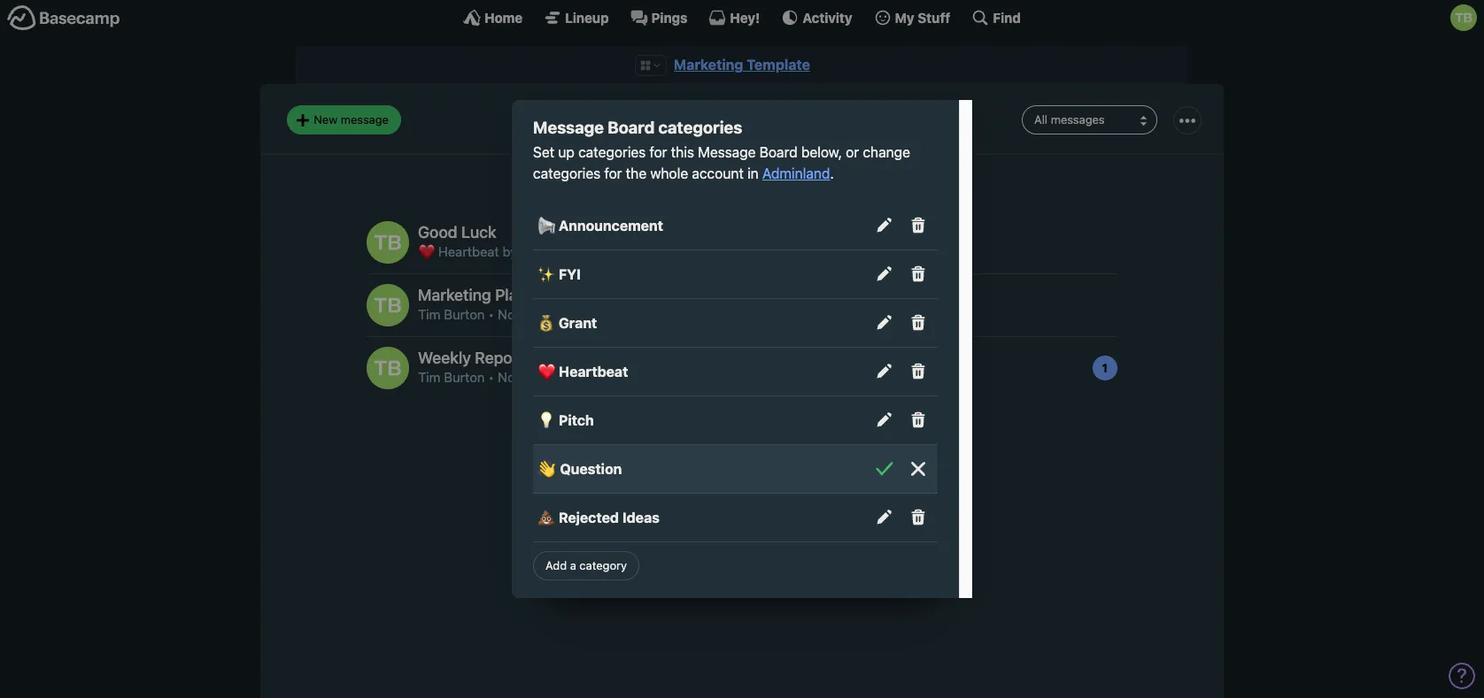 Task type: locate. For each thing, give the bounding box(es) containing it.
heartbeat
[[438, 244, 499, 260], [559, 364, 628, 380]]

burton
[[547, 244, 588, 260], [444, 307, 485, 323], [444, 370, 485, 386]]

0 vertical spatial •
[[591, 244, 597, 260]]

the for proposal
[[657, 307, 676, 323]]

tim burton image
[[1451, 4, 1477, 31], [367, 221, 409, 264], [367, 284, 409, 327]]

board up sorted
[[608, 118, 655, 137]]

0 horizontal spatial ❤️
[[418, 244, 435, 260]]

a right 'add' on the bottom left
[[570, 559, 576, 573]]

1 vertical spatial burton
[[444, 307, 485, 323]]

0 vertical spatial heartbeat
[[438, 244, 499, 260]]

nov 21 element for luck
[[601, 244, 642, 260]]

burton inside weekly report tim burton • nov 20 —           this message board will serve as a place to ask questions
[[444, 370, 485, 386]]

burton inside marketing plan proposal tim burton • nov 21 —           space to create the greatest marketing plan.
[[444, 307, 485, 323]]

marketing template
[[674, 57, 810, 73]]

💰
[[538, 316, 555, 332]]

❤️ left the this
[[538, 364, 555, 380]]

message for message board categories
[[533, 118, 604, 137]]

— left thankful
[[646, 244, 657, 260]]

burton down weekly on the left
[[444, 370, 485, 386]]

categories for board
[[659, 118, 743, 137]]

account
[[692, 166, 744, 182]]

questions
[[850, 370, 909, 386]]

board up below,
[[766, 102, 843, 136]]

2 vertical spatial tim burton image
[[367, 284, 409, 327]]

0 horizontal spatial heartbeat
[[438, 244, 499, 260]]

💰 grant
[[538, 316, 597, 332]]

categories
[[659, 118, 743, 137], [578, 145, 646, 161], [533, 166, 601, 182]]

1 horizontal spatial to
[[810, 370, 822, 386]]

message up this
[[641, 102, 760, 136]]

up
[[558, 145, 575, 161]]

a inside weekly report tim burton • nov 20 —           this message board will serve as a place to ask questions
[[763, 370, 770, 386]]

1 vertical spatial 21
[[526, 307, 539, 323]]

1 vertical spatial —
[[543, 307, 554, 323]]

20
[[526, 370, 542, 386]]

1 horizontal spatial 21
[[629, 244, 642, 260]]

tim
[[521, 244, 544, 260], [418, 307, 441, 323], [418, 370, 441, 386]]

0 vertical spatial 21
[[629, 244, 642, 260]]

1
[[1102, 361, 1108, 375]]

home
[[485, 9, 523, 25]]

0 vertical spatial tim burton image
[[1451, 4, 1477, 31]]

set
[[533, 145, 555, 161]]

the right create
[[657, 307, 676, 323]]

the
[[626, 166, 647, 182], [657, 307, 676, 323]]

1 vertical spatial •
[[488, 307, 494, 323]]

0 vertical spatial the
[[626, 166, 647, 182]]

0 horizontal spatial for
[[604, 166, 622, 182]]

nov
[[601, 244, 625, 260], [498, 307, 522, 323], [498, 370, 522, 386]]

0 vertical spatial ❤️
[[418, 244, 435, 260]]

board for message board categories
[[608, 118, 655, 137]]

0 horizontal spatial the
[[626, 166, 647, 182]]

grant
[[559, 316, 597, 332]]

nov 20 element
[[498, 370, 542, 386]]

1 vertical spatial nov
[[498, 307, 522, 323]]

the left the whole
[[626, 166, 647, 182]]

1 vertical spatial ❤️
[[538, 364, 555, 380]]

alphabetically
[[663, 175, 780, 191]]

message up account
[[698, 145, 756, 161]]

— right 20
[[545, 370, 556, 386]]

1 horizontal spatial ❤️
[[538, 364, 555, 380]]

2 vertical spatial categories
[[533, 166, 601, 182]]

— down proposal
[[543, 307, 554, 323]]

1 vertical spatial for
[[604, 166, 622, 182]]

0 vertical spatial categories
[[659, 118, 743, 137]]

marketing
[[674, 57, 743, 73], [418, 286, 491, 305]]

to
[[599, 307, 611, 323], [810, 370, 822, 386]]

change
[[863, 145, 910, 161], [817, 175, 875, 191]]

1 vertical spatial marketing
[[418, 286, 491, 305]]

marketing for plan
[[418, 286, 491, 305]]

0 vertical spatial message
[[341, 112, 389, 127]]

2 vertical spatial tim
[[418, 370, 441, 386]]

categories down message board categories
[[578, 145, 646, 161]]

1 horizontal spatial the
[[657, 307, 676, 323]]

tim right the by
[[521, 244, 544, 260]]

❤️ down good
[[418, 244, 435, 260]]

will
[[686, 370, 706, 386]]

sorted alphabetically a-z ( change )
[[604, 175, 880, 191]]

0 vertical spatial —
[[646, 244, 657, 260]]

✨ fyi
[[538, 267, 581, 283]]

0 horizontal spatial message
[[341, 112, 389, 127]]

nov 21 element down plan
[[498, 307, 539, 323]]

report
[[475, 349, 524, 368]]

0 vertical spatial change
[[863, 145, 910, 161]]

nov inside weekly report tim burton • nov 20 —           this message board will serve as a place to ask questions
[[498, 370, 522, 386]]

nov inside marketing plan proposal tim burton • nov 21 —           space to create the greatest marketing plan.
[[498, 307, 522, 323]]

message right the this
[[589, 370, 644, 386]]

message inside weekly report tim burton • nov 20 —           this message board will serve as a place to ask questions
[[589, 370, 644, 386]]

tim down weekly on the left
[[418, 370, 441, 386]]

0 vertical spatial a
[[763, 370, 770, 386]]

1 vertical spatial categories
[[578, 145, 646, 161]]

new message
[[314, 112, 389, 127]]

0 horizontal spatial 21
[[526, 307, 539, 323]]

set up categories for this message board below, or change categories for the whole account in
[[533, 145, 910, 182]]

— inside good luck ❤️ heartbeat by              tim burton • nov 21 —           thankful
[[646, 244, 657, 260]]

message for message board
[[641, 102, 760, 136]]

message
[[641, 102, 760, 136], [533, 118, 604, 137], [698, 145, 756, 161]]

the inside marketing plan proposal tim burton • nov 21 —           space to create the greatest marketing plan.
[[657, 307, 676, 323]]

1 horizontal spatial for
[[650, 145, 667, 161]]

1 horizontal spatial a
[[763, 370, 770, 386]]

)
[[875, 175, 880, 191]]

2 vertical spatial —
[[545, 370, 556, 386]]

tim burton image for good luck
[[367, 221, 409, 264]]

marketing down main element
[[674, 57, 743, 73]]

nov down "announcement"
[[601, 244, 625, 260]]

1 vertical spatial the
[[657, 307, 676, 323]]

💡 pitch
[[538, 413, 594, 429]]

marketing for template
[[674, 57, 743, 73]]

❤️ inside good luck ❤️ heartbeat by              tim burton • nov 21 —           thankful
[[418, 244, 435, 260]]

a
[[763, 370, 770, 386], [570, 559, 576, 573]]

nov down report
[[498, 370, 522, 386]]

to inside marketing plan proposal tim burton • nov 21 —           space to create the greatest marketing plan.
[[599, 307, 611, 323]]

whole
[[650, 166, 688, 182]]

tim inside marketing plan proposal tim burton • nov 21 —           space to create the greatest marketing plan.
[[418, 307, 441, 323]]

message up 'up'
[[533, 118, 604, 137]]

21 inside marketing plan proposal tim burton • nov 21 —           space to create the greatest marketing plan.
[[526, 307, 539, 323]]

categories down 'up'
[[533, 166, 601, 182]]

marketing left plan
[[418, 286, 491, 305]]

message
[[341, 112, 389, 127], [589, 370, 644, 386]]

to inside weekly report tim burton • nov 20 —           this message board will serve as a place to ask questions
[[810, 370, 822, 386]]

categories up this
[[659, 118, 743, 137]]

1 vertical spatial tim
[[418, 307, 441, 323]]

0 vertical spatial for
[[650, 145, 667, 161]]

for up "announcement"
[[604, 166, 622, 182]]

tim up weekly on the left
[[418, 307, 441, 323]]

to right space
[[599, 307, 611, 323]]

change up )
[[863, 145, 910, 161]]

template
[[747, 57, 810, 73]]

switch accounts image
[[7, 4, 120, 32]]

message right new
[[341, 112, 389, 127]]

1 horizontal spatial message
[[589, 370, 644, 386]]

nov 21 element for plan
[[498, 307, 539, 323]]

2 vertical spatial burton
[[444, 370, 485, 386]]

plan.
[[798, 307, 827, 323]]

• inside marketing plan proposal tim burton • nov 21 —           space to create the greatest marketing plan.
[[488, 307, 494, 323]]

heartbeat down grant in the top of the page
[[559, 364, 628, 380]]

category
[[580, 559, 627, 573]]

announcement
[[559, 218, 663, 234]]

0 vertical spatial to
[[599, 307, 611, 323]]

heartbeat down luck
[[438, 244, 499, 260]]

change link
[[817, 175, 875, 191]]

a right as
[[763, 370, 770, 386]]

1 vertical spatial tim burton image
[[367, 221, 409, 264]]

1 horizontal spatial nov 21 element
[[601, 244, 642, 260]]

1 vertical spatial nov 21 element
[[498, 307, 539, 323]]

21 down "announcement"
[[629, 244, 642, 260]]

—
[[646, 244, 657, 260], [543, 307, 554, 323], [545, 370, 556, 386]]

tim burton image
[[367, 347, 409, 390]]

— inside weekly report tim burton • nov 20 —           this message board will serve as a place to ask questions
[[545, 370, 556, 386]]

1 vertical spatial to
[[810, 370, 822, 386]]

21 down plan
[[526, 307, 539, 323]]

0 vertical spatial nov 21 element
[[601, 244, 642, 260]]

tim burton image for marketing plan proposal
[[367, 284, 409, 327]]

good
[[418, 223, 458, 242]]

nov down plan
[[498, 307, 522, 323]]

to left ask
[[810, 370, 822, 386]]

message board categories
[[533, 118, 743, 137]]

1 horizontal spatial marketing
[[674, 57, 743, 73]]

burton up fyi
[[547, 244, 588, 260]]

nov 21 element
[[601, 244, 642, 260], [498, 307, 539, 323]]

•
[[591, 244, 597, 260], [488, 307, 494, 323], [488, 370, 494, 386]]

for up the whole
[[650, 145, 667, 161]]

• down '📢 announcement'
[[591, 244, 597, 260]]

• up report
[[488, 307, 494, 323]]

0 vertical spatial burton
[[547, 244, 588, 260]]

None text field
[[538, 458, 556, 481]]

• down report
[[488, 370, 494, 386]]

0 vertical spatial marketing
[[674, 57, 743, 73]]

21
[[629, 244, 642, 260], [526, 307, 539, 323]]

2 vertical spatial nov
[[498, 370, 522, 386]]

0 vertical spatial nov
[[601, 244, 625, 260]]

marketing inside marketing plan proposal tim burton • nov 21 —           space to create the greatest marketing plan.
[[418, 286, 491, 305]]

the inside 'set up categories for this message board below, or change categories for the whole account in'
[[626, 166, 647, 182]]

0 vertical spatial tim
[[521, 244, 544, 260]]

find button
[[972, 9, 1021, 27]]

board
[[766, 102, 843, 136], [608, 118, 655, 137], [760, 145, 798, 161]]

0 horizontal spatial nov 21 element
[[498, 307, 539, 323]]

2 vertical spatial •
[[488, 370, 494, 386]]

0 horizontal spatial to
[[599, 307, 611, 323]]

change down or
[[817, 175, 875, 191]]

this
[[560, 370, 586, 386]]

1 vertical spatial a
[[570, 559, 576, 573]]

a inside button
[[570, 559, 576, 573]]

0 horizontal spatial a
[[570, 559, 576, 573]]

nov 21 element down "announcement"
[[601, 244, 642, 260]]

board up adminland
[[760, 145, 798, 161]]

find
[[993, 9, 1021, 25]]

1 vertical spatial message
[[589, 370, 644, 386]]

message inside 'new message' link
[[341, 112, 389, 127]]

❤️
[[418, 244, 435, 260], [538, 364, 555, 380]]

1 vertical spatial heartbeat
[[559, 364, 628, 380]]

0 horizontal spatial marketing
[[418, 286, 491, 305]]

burton up weekly on the left
[[444, 307, 485, 323]]

for
[[650, 145, 667, 161], [604, 166, 622, 182]]



Task type: vqa. For each thing, say whether or not it's contained in the screenshot.
Sa button
no



Task type: describe. For each thing, give the bounding box(es) containing it.
or
[[846, 145, 859, 161]]

marketing
[[734, 307, 794, 323]]

💡
[[538, 413, 555, 429]]

create
[[615, 307, 653, 323]]

add a category
[[546, 559, 627, 573]]

the for categories
[[626, 166, 647, 182]]

below,
[[801, 145, 842, 161]]

as
[[746, 370, 760, 386]]

board
[[647, 370, 683, 386]]

nov inside good luck ❤️ heartbeat by              tim burton • nov 21 —           thankful
[[601, 244, 625, 260]]

pitch
[[559, 413, 594, 429]]

weekly report tim burton • nov 20 —           this message board will serve as a place to ask questions
[[418, 349, 909, 386]]

fyi
[[559, 267, 581, 283]]

(
[[812, 175, 817, 191]]

Name it… text field
[[560, 458, 730, 481]]

adminland
[[763, 166, 830, 182]]

.
[[830, 166, 834, 182]]

marketing template link
[[674, 57, 810, 73]]

burton inside good luck ❤️ heartbeat by              tim burton • nov 21 —           thankful
[[547, 244, 588, 260]]

proposal
[[531, 286, 595, 305]]

tim burton image inside main element
[[1451, 4, 1477, 31]]

heartbeat inside good luck ❤️ heartbeat by              tim burton • nov 21 —           thankful
[[438, 244, 499, 260]]

📢
[[538, 218, 555, 234]]

board inside 'set up categories for this message board below, or change categories for the whole account in'
[[760, 145, 798, 161]]

main element
[[0, 0, 1485, 35]]

• inside good luck ❤️ heartbeat by              tim burton • nov 21 —           thankful
[[591, 244, 597, 260]]

1 vertical spatial change
[[817, 175, 875, 191]]

marketing plan proposal tim burton • nov 21 —           space to create the greatest marketing plan.
[[418, 286, 827, 323]]

serve
[[709, 370, 742, 386]]

add
[[546, 559, 567, 573]]

📢 announcement
[[538, 218, 663, 234]]

activity link
[[782, 9, 853, 27]]

❤️ heartbeat
[[538, 364, 628, 380]]

thankful
[[661, 244, 714, 260]]

change inside 'set up categories for this message board below, or change categories for the whole account in'
[[863, 145, 910, 161]]

new message link
[[287, 106, 401, 135]]

ask
[[826, 370, 847, 386]]

adminland .
[[763, 166, 834, 182]]

💩
[[538, 511, 555, 527]]

— inside marketing plan proposal tim burton • nov 21 —           space to create the greatest marketing plan.
[[543, 307, 554, 323]]

new
[[314, 112, 338, 127]]

21 inside good luck ❤️ heartbeat by              tim burton • nov 21 —           thankful
[[629, 244, 642, 260]]

activity
[[803, 9, 853, 25]]

💩 rejected ideas
[[538, 511, 660, 527]]

weekly
[[418, 349, 471, 368]]

add a category button
[[533, 552, 639, 581]]

luck
[[461, 223, 497, 242]]

space
[[558, 307, 596, 323]]

greatest
[[680, 307, 730, 323]]

adminland link
[[763, 166, 830, 182]]

place
[[774, 370, 807, 386]]

1 horizontal spatial heartbeat
[[559, 364, 628, 380]]

in
[[748, 166, 759, 182]]

by
[[503, 244, 518, 260]]

message board
[[641, 102, 843, 136]]

lineup
[[565, 9, 609, 25]]

pings button
[[630, 9, 688, 27]]

board for message board
[[766, 102, 843, 136]]

• inside weekly report tim burton • nov 20 —           this message board will serve as a place to ask questions
[[488, 370, 494, 386]]

✨
[[538, 267, 555, 283]]

rejected
[[559, 511, 619, 527]]

good luck ❤️ heartbeat by              tim burton • nov 21 —           thankful
[[418, 223, 714, 260]]

home link
[[463, 9, 523, 27]]

pings
[[652, 9, 688, 25]]

tim inside good luck ❤️ heartbeat by              tim burton • nov 21 —           thankful
[[521, 244, 544, 260]]

ideas
[[623, 511, 660, 527]]

message inside 'set up categories for this message board below, or change categories for the whole account in'
[[698, 145, 756, 161]]

lineup link
[[544, 9, 609, 27]]

1 link
[[1093, 356, 1118, 381]]

categories for up
[[578, 145, 646, 161]]

tim inside weekly report tim burton • nov 20 —           this message board will serve as a place to ask questions
[[418, 370, 441, 386]]

plan
[[495, 286, 527, 305]]

sorted
[[604, 175, 660, 191]]

z
[[799, 175, 808, 191]]

a-
[[784, 175, 799, 191]]

this
[[671, 145, 694, 161]]



